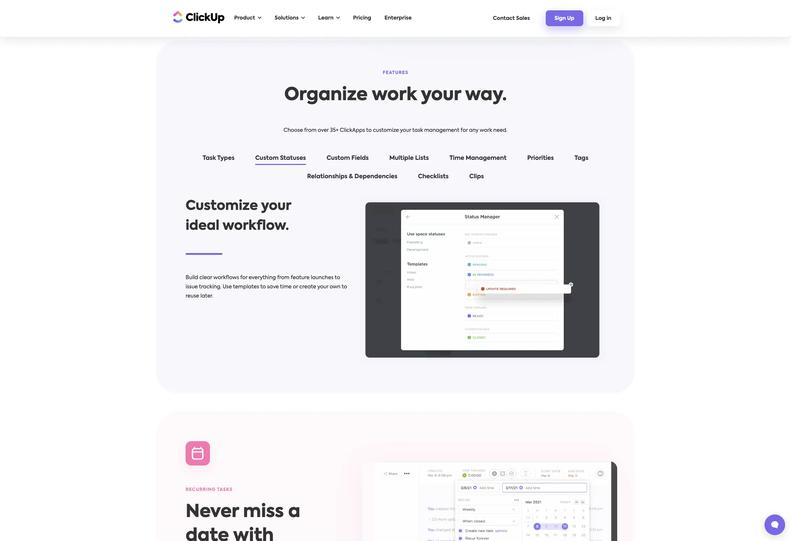 Task type: describe. For each thing, give the bounding box(es) containing it.
sales
[[516, 16, 530, 21]]

custom statuses
[[255, 155, 306, 161]]

time
[[450, 155, 464, 161]]

sign up
[[555, 16, 575, 21]]

clips button
[[462, 172, 491, 184]]

never miss a date wit
[[186, 503, 327, 541]]

workflows
[[214, 275, 239, 280]]

choose from over 35+ clickapps to customize your task management for any work need.
[[284, 128, 508, 133]]

priorities button
[[520, 153, 561, 166]]

tasks
[[217, 488, 233, 492]]

feature
[[291, 275, 310, 280]]

learn
[[318, 15, 334, 21]]

solutions
[[275, 15, 299, 21]]

recurring
[[186, 488, 216, 492]]

clips
[[469, 174, 484, 180]]

tags
[[575, 155, 589, 161]]

miss
[[243, 503, 284, 521]]

enterprise
[[385, 15, 412, 21]]

pricing
[[353, 15, 371, 21]]

lists
[[415, 155, 429, 161]]

enterprise link
[[381, 11, 415, 26]]

for inside build clear workflows for everything from feature launches to issue tracking. use templates to save time or create your own to reuse later.
[[240, 275, 248, 280]]

need.
[[494, 128, 508, 133]]

relationships
[[307, 174, 348, 180]]

custom for custom fields
[[327, 155, 350, 161]]

never
[[186, 503, 239, 521]]

use
[[223, 284, 232, 289]]

save
[[267, 284, 279, 289]]

issue
[[186, 284, 198, 289]]

way.
[[465, 86, 507, 104]]

types
[[217, 155, 235, 161]]

learn button
[[315, 11, 344, 26]]

solutions button
[[271, 11, 309, 26]]

contact sales button
[[490, 12, 534, 25]]

relationships & dependencies button
[[300, 172, 405, 184]]

checklists button
[[411, 172, 456, 184]]

priorities
[[527, 155, 554, 161]]

your up management
[[421, 86, 461, 104]]

relationships & dependencies
[[307, 174, 398, 180]]

organize work your way.
[[284, 86, 507, 104]]

build
[[186, 275, 198, 280]]

to down everything
[[260, 284, 266, 289]]

custom statuses button
[[248, 153, 313, 166]]

clear
[[199, 275, 212, 280]]

fields
[[352, 155, 369, 161]]

later.
[[201, 293, 213, 299]]

up
[[567, 16, 575, 21]]

everything
[[249, 275, 276, 280]]

tab list containing task types
[[178, 153, 613, 184]]

log in
[[596, 16, 612, 21]]

create
[[299, 284, 316, 289]]

organize
[[284, 86, 368, 104]]

any
[[469, 128, 479, 133]]

statuses
[[280, 155, 306, 161]]

task types button
[[195, 153, 242, 166]]

time
[[280, 284, 292, 289]]



Task type: locate. For each thing, give the bounding box(es) containing it.
for up the templates
[[240, 275, 248, 280]]

1 vertical spatial for
[[240, 275, 248, 280]]

custom fields
[[327, 155, 369, 161]]

checklists
[[418, 174, 449, 180]]

custom
[[255, 155, 279, 161], [327, 155, 350, 161]]

build clear workflows for everything from feature launches to issue tracking. use templates to save time or create your own to reuse later.
[[186, 275, 347, 299]]

task
[[203, 155, 216, 161]]

sign
[[555, 16, 566, 21]]

sign up button
[[546, 10, 583, 26]]

custom for custom statuses
[[255, 155, 279, 161]]

pricing link
[[350, 11, 375, 26]]

from
[[304, 128, 317, 133], [277, 275, 290, 280]]

0 horizontal spatial work
[[372, 86, 417, 104]]

0 vertical spatial work
[[372, 86, 417, 104]]

over
[[318, 128, 329, 133]]

time management button
[[442, 153, 514, 166]]

your inside the customize your ideal workflow.
[[261, 200, 291, 213]]

tracking.
[[199, 284, 222, 289]]

from left over
[[304, 128, 317, 133]]

own
[[330, 284, 341, 289]]

customize
[[373, 128, 399, 133]]

35+
[[330, 128, 339, 133]]

in
[[607, 16, 612, 21]]

a
[[288, 503, 300, 521]]

task types
[[203, 155, 235, 161]]

from up time on the bottom of the page
[[277, 275, 290, 280]]

custom statuses image
[[360, 196, 606, 364]]

work
[[372, 86, 417, 104], [480, 128, 492, 133]]

multiple
[[390, 155, 414, 161]]

your down 'launches'
[[318, 284, 329, 289]]

to
[[366, 128, 372, 133], [335, 275, 340, 280], [260, 284, 266, 289], [342, 284, 347, 289]]

choose
[[284, 128, 303, 133]]

1 horizontal spatial from
[[304, 128, 317, 133]]

to right own
[[342, 284, 347, 289]]

custom fields button
[[319, 153, 376, 166]]

tags button
[[567, 153, 596, 166]]

reuse
[[186, 293, 199, 299]]

0 vertical spatial from
[[304, 128, 317, 133]]

your inside build clear workflows for everything from feature launches to issue tracking. use templates to save time or create your own to reuse later.
[[318, 284, 329, 289]]

0 horizontal spatial for
[[240, 275, 248, 280]]

from inside build clear workflows for everything from feature launches to issue tracking. use templates to save time or create your own to reuse later.
[[277, 275, 290, 280]]

product button
[[231, 11, 265, 26]]

tab list
[[178, 153, 613, 184]]

customize
[[186, 200, 258, 213]]

1 custom from the left
[[255, 155, 279, 161]]

log in link
[[587, 10, 620, 26]]

your up workflow.
[[261, 200, 291, 213]]

contact
[[493, 16, 515, 21]]

your left "task"
[[400, 128, 411, 133]]

workflow.
[[223, 219, 289, 233]]

&
[[349, 174, 353, 180]]

features
[[383, 71, 408, 75]]

to right clickapps
[[366, 128, 372, 133]]

1 horizontal spatial work
[[480, 128, 492, 133]]

multiple lists button
[[382, 153, 436, 166]]

to up own
[[335, 275, 340, 280]]

custom up relationships
[[327, 155, 350, 161]]

customize your ideal workflow.
[[186, 200, 291, 233]]

1 vertical spatial from
[[277, 275, 290, 280]]

your
[[421, 86, 461, 104], [400, 128, 411, 133], [261, 200, 291, 213], [318, 284, 329, 289]]

custom left statuses
[[255, 155, 279, 161]]

time management
[[450, 155, 507, 161]]

work down features
[[372, 86, 417, 104]]

management
[[466, 155, 507, 161]]

templates
[[233, 284, 259, 289]]

1 horizontal spatial for
[[461, 128, 468, 133]]

launches
[[311, 275, 334, 280]]

task
[[412, 128, 423, 133]]

custom inside button
[[327, 155, 350, 161]]

1 vertical spatial work
[[480, 128, 492, 133]]

or
[[293, 284, 298, 289]]

custom inside 'button'
[[255, 155, 279, 161]]

for left the any
[[461, 128, 468, 133]]

contact sales
[[493, 16, 530, 21]]

ideal
[[186, 219, 219, 233]]

0 vertical spatial for
[[461, 128, 468, 133]]

0 horizontal spatial custom
[[255, 155, 279, 161]]

dependencies
[[355, 174, 398, 180]]

recurring tasks
[[186, 488, 233, 492]]

multiple lists
[[390, 155, 429, 161]]

0 horizontal spatial from
[[277, 275, 290, 280]]

1 horizontal spatial custom
[[327, 155, 350, 161]]

date
[[186, 527, 229, 541]]

clickapps
[[340, 128, 365, 133]]

product
[[234, 15, 255, 21]]

2 custom from the left
[[327, 155, 350, 161]]

management
[[424, 128, 460, 133]]

log
[[596, 16, 606, 21]]

work right the any
[[480, 128, 492, 133]]

clickup image
[[171, 10, 225, 24]]



Task type: vqa. For each thing, say whether or not it's contained in the screenshot.
Chat image
no



